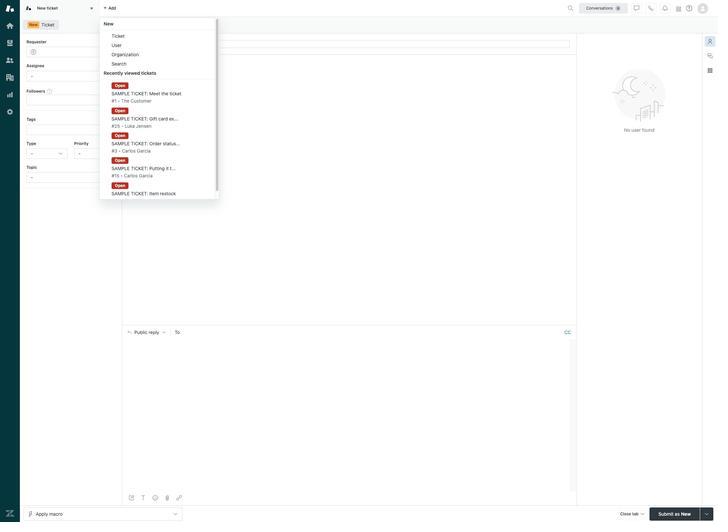 Task type: vqa. For each thing, say whether or not it's contained in the screenshot.
tab list
no



Task type: locate. For each thing, give the bounding box(es) containing it.
6 menu item from the top
[[100, 106, 215, 131]]

menu item
[[100, 31, 215, 41], [100, 41, 215, 50], [100, 50, 215, 59], [100, 59, 215, 69], [100, 81, 215, 106], [100, 106, 215, 131], [100, 131, 215, 156], [100, 156, 215, 181], [100, 181, 215, 205]]

5 menu item from the top
[[100, 81, 215, 106]]

info on adding followers image
[[47, 89, 52, 94]]

tab inside tabs tab list
[[20, 0, 99, 17]]

tab
[[20, 0, 99, 17]]

notifications image
[[663, 5, 668, 11]]

2 menu item from the top
[[100, 41, 215, 50]]

format text image
[[141, 495, 146, 501]]

menu
[[99, 18, 220, 205]]

zendesk products image
[[676, 6, 681, 11]]

customers image
[[6, 56, 14, 65]]

get started image
[[6, 22, 14, 30]]

zendesk support image
[[6, 4, 14, 13]]

add link (cmd k) image
[[176, 495, 182, 501]]

customer context image
[[708, 39, 713, 44]]

tabs tab list
[[20, 0, 565, 205]]

draft mode image
[[129, 495, 134, 501]]

add attachment image
[[165, 495, 170, 501]]

zendesk image
[[6, 509, 14, 518]]

7 menu item from the top
[[100, 131, 215, 156]]

8 menu item from the top
[[100, 156, 215, 181]]

None field
[[31, 97, 101, 103], [31, 126, 109, 133], [184, 329, 562, 336], [31, 97, 101, 103], [31, 126, 109, 133], [184, 329, 562, 336]]

3 menu item from the top
[[100, 50, 215, 59]]

Subject field
[[128, 40, 570, 48]]



Task type: describe. For each thing, give the bounding box(es) containing it.
minimize composer image
[[347, 323, 352, 328]]

organizations image
[[6, 73, 14, 82]]

button displays agent's chat status as invisible. image
[[634, 5, 639, 11]]

main element
[[0, 0, 20, 522]]

get help image
[[686, 5, 692, 11]]

1 menu item from the top
[[100, 31, 215, 41]]

insert emojis image
[[153, 495, 158, 501]]

admin image
[[6, 108, 14, 116]]

secondary element
[[20, 18, 718, 31]]

close image
[[88, 5, 95, 12]]

apps image
[[708, 68, 713, 73]]

views image
[[6, 39, 14, 47]]

4 menu item from the top
[[100, 59, 215, 69]]

menu inside tabs tab list
[[99, 18, 220, 205]]

9 menu item from the top
[[100, 181, 215, 205]]

reporting image
[[6, 90, 14, 99]]



